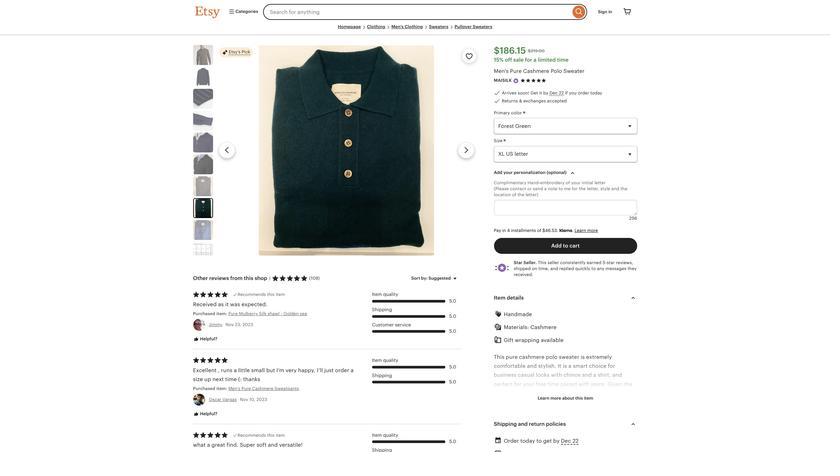 Task type: vqa. For each thing, say whether or not it's contained in the screenshot.
Cutting to the right
no



Task type: describe. For each thing, give the bounding box(es) containing it.
service
[[395, 322, 411, 327]]

item inside "dropdown button"
[[584, 396, 593, 401]]

the inside • made of 100% pure mongolian cashmere, sustainable cashmere made from the highest quality grade a fibers, knitted with finest 2-ply yarn.
[[550, 435, 559, 441]]

maisilk link
[[494, 78, 512, 83]]

,
[[218, 367, 220, 373]]

next
[[213, 376, 224, 382]]

1 vertical spatial nov
[[240, 397, 248, 402]]

complimentary hand-embroidery of your initial letter (please contact or send a note to me for the letter, style and the location of the letter)
[[494, 180, 627, 197]]

hand-
[[528, 180, 540, 185]]

soon! get
[[518, 90, 538, 95]]

helpful? button for excellent , runs a little small but i'm very happy, i'll just order a size up next time (: thanks
[[188, 408, 222, 420]]

time inside excellent , runs a little small but i'm very happy, i'll just order a size up next time (: thanks
[[225, 376, 237, 382]]

sweater for this pure cashmere polo sweater is extremely comfortable and stylish. it is a smart choice for business casual looks with chinos and a shirt, and perfect for your free time paired with jeans. given the insulating property of cashmere, you can wear it from autumn to spring.
[[559, 354, 579, 360]]

shop
[[255, 276, 267, 281]]

given
[[608, 381, 623, 387]]

shipping for received as it was expected.
[[372, 307, 392, 312]]

this left shop
[[244, 276, 253, 281]]

was
[[230, 302, 240, 307]]

0 vertical spatial with
[[551, 372, 562, 378]]

men's pure cashmere polo sweater gray image
[[193, 176, 213, 196]]

time up polo
[[557, 57, 569, 63]]

yarn.
[[574, 444, 587, 450]]

this pure cashmere polo sweater is extremely comfortable and stylish. it is a smart choice for business casual looks with chinos and a shirt, and perfect for your free time paired with jeans. given the insulating property of cashmere, you can wear it from autumn to spring.
[[494, 354, 633, 405]]

comfortable
[[494, 363, 526, 369]]

learn more about this item button
[[533, 392, 598, 404]]

embroidery
[[540, 180, 565, 185]]

for up shirt,
[[608, 363, 615, 369]]

any
[[597, 266, 604, 271]]

add for add your personalization (optional)
[[494, 170, 502, 175]]

return
[[529, 421, 545, 427]]

men's pure cashmere polo sweater charcoal blue image
[[193, 133, 213, 153]]

polo for pure
[[546, 354, 558, 360]]

order
[[504, 438, 519, 444]]

item: for ,
[[216, 386, 227, 391]]

star
[[514, 260, 523, 265]]

a right what
[[207, 442, 210, 448]]

pure down was
[[228, 311, 238, 316]]

.
[[572, 228, 574, 233]]

Add your personalization (optional) text field
[[494, 200, 637, 215]]

helpful? for received as it was expected.
[[199, 336, 217, 341]]

recommends for super
[[238, 433, 266, 438]]

sweaters link
[[429, 24, 449, 29]]

3 5.0 from the top
[[449, 329, 456, 334]]

choice
[[589, 363, 607, 369]]

item details
[[494, 295, 524, 300]]

messages
[[606, 266, 626, 271]]

pick
[[242, 50, 250, 55]]

5 5.0 from the top
[[449, 379, 456, 385]]

insulating
[[494, 390, 519, 396]]

gift
[[504, 337, 514, 343]]

etsy's pick button
[[219, 47, 253, 58]]

cashmere for pure
[[519, 354, 545, 360]]

0 horizontal spatial nov
[[226, 322, 234, 327]]

send
[[533, 186, 543, 191]]

can
[[591, 390, 600, 396]]

0 vertical spatial 22
[[559, 90, 564, 95]]

i'm
[[277, 367, 284, 373]]

they
[[628, 266, 637, 271]]

(:
[[238, 376, 242, 382]]

materials: cashmere
[[504, 324, 557, 330]]

available
[[541, 337, 564, 343]]

(optional)
[[547, 170, 567, 175]]

get
[[543, 438, 552, 444]]

men's pure cashmere polo sweater blue calcite image
[[193, 220, 213, 240]]

men's pure cashmere polo sweater brown image
[[193, 45, 213, 65]]

item for what a great find. super soft and versatile!
[[276, 433, 285, 438]]

highest
[[560, 435, 580, 441]]

cashmere, inside this pure cashmere polo sweater is extremely comfortable and stylish. it is a smart choice for business casual looks with chinos and a shirt, and perfect for your free time paired with jeans. given the insulating property of cashmere, you can wear it from autumn to spring.
[[551, 390, 578, 396]]

as
[[218, 302, 224, 307]]

0 vertical spatial learn
[[575, 228, 586, 233]]

to inside button
[[563, 243, 568, 249]]

reviews
[[209, 276, 229, 281]]

0 vertical spatial more
[[587, 228, 598, 233]]

little
[[238, 367, 250, 373]]

and inside complimentary hand-embroidery of your initial letter (please contact or send a note to me for the letter, style and the location of the letter)
[[612, 186, 619, 191]]

this down |
[[267, 292, 275, 297]]

free
[[536, 381, 546, 387]]

gift wrapping available
[[504, 337, 564, 343]]

• for • made of 100% pure mongolian cashmere, sustainable cashmere made from the highest quality grade a fibers, knitted with finest 2-ply yarn.
[[494, 426, 496, 432]]

arrives
[[502, 90, 517, 95]]

details
[[507, 295, 524, 300]]

0 horizontal spatial dec
[[550, 90, 558, 95]]

it for soon! get
[[539, 90, 542, 95]]

item quality for what a great find. super soft and versatile!
[[372, 432, 398, 438]]

the down initial
[[579, 186, 586, 191]]

jimmy
[[209, 322, 222, 327]]

just
[[324, 367, 334, 373]]

installments
[[511, 228, 536, 233]]

1 horizontal spatial 22
[[573, 438, 579, 444]]

men's for men's pure cashmere polo sweater
[[494, 68, 509, 74]]

i'll
[[317, 367, 323, 373]]

received as it was expected.
[[193, 302, 267, 307]]

of down the contact
[[512, 192, 516, 197]]

autumn
[[494, 399, 514, 405]]

paired
[[561, 381, 577, 387]]

super
[[240, 442, 255, 448]]

your inside complimentary hand-embroidery of your initial letter (please contact or send a note to me for the letter, style and the location of the letter)
[[571, 180, 581, 185]]

a down choice
[[593, 372, 596, 378]]

clothing link
[[367, 24, 385, 29]]

learn more about this item
[[538, 396, 593, 401]]

men's for men's clothing
[[391, 24, 404, 29]]

(please
[[494, 186, 509, 191]]

pullover sweaters
[[455, 24, 492, 29]]

menu bar containing homepage
[[195, 24, 635, 35]]

pure up made
[[497, 417, 509, 423]]

shipping inside dropdown button
[[494, 421, 517, 427]]

item for received as it was expected.
[[372, 292, 382, 297]]

to inside this seller consistently earned 5-star reviews, shipped on time, and replied quickly to any messages they received.
[[592, 266, 596, 271]]

15%
[[494, 57, 504, 63]]

fibers,
[[494, 444, 510, 450]]

helpful? button for received as it was expected.
[[188, 333, 222, 345]]

quality for received as it was expected.
[[383, 292, 398, 297]]

but
[[266, 367, 275, 373]]

in for pay
[[502, 228, 506, 233]]

a inside complimentary hand-embroidery of your initial letter (please contact or send a note to me for the letter, style and the location of the letter)
[[544, 186, 547, 191]]

0 vertical spatial by
[[543, 90, 548, 95]]

1 vertical spatial is
[[563, 363, 567, 369]]

categories button
[[224, 6, 261, 18]]

a right just
[[351, 367, 354, 373]]

what a great find. super soft and versatile!
[[193, 442, 303, 448]]

quality inside • made of 100% pure mongolian cashmere, sustainable cashmere made from the highest quality grade a fibers, knitted with finest 2-ply yarn.
[[581, 435, 599, 441]]

up
[[204, 376, 211, 382]]

and up casual
[[527, 363, 537, 369]]

sort
[[411, 276, 420, 281]]

for down casual
[[514, 381, 521, 387]]

pay
[[494, 228, 501, 233]]

business
[[494, 372, 517, 378]]

for right sale
[[525, 57, 532, 63]]

recommends this item for super
[[238, 433, 285, 438]]

or
[[527, 186, 532, 191]]

of left $46.53.
[[537, 228, 541, 233]]

replied
[[559, 266, 574, 271]]

15% off sale for a limited time
[[494, 57, 569, 63]]

golden
[[283, 311, 299, 316]]

exchanges
[[523, 98, 546, 103]]

shipping for excellent , runs a little small but i'm very happy, i'll just order a size up next time (: thanks
[[372, 373, 392, 378]]

0 vertical spatial from
[[230, 276, 243, 281]]

for inside complimentary hand-embroidery of your initial letter (please contact or send a note to me for the letter, style and the location of the letter)
[[572, 186, 578, 191]]

and right soft
[[268, 442, 278, 448]]

versatile!
[[279, 442, 303, 448]]

small
[[251, 367, 265, 373]]

men's pure cashmere polo sweater velvet black image
[[193, 154, 213, 174]]

cart
[[570, 243, 580, 249]]

this seller consistently earned 5-star reviews, shipped on time, and replied quickly to any messages they received.
[[514, 260, 637, 277]]

(109)
[[309, 276, 320, 281]]

time,
[[539, 266, 549, 271]]

looks
[[536, 372, 550, 378]]

mulberry
[[239, 311, 258, 316]]

your inside this pure cashmere polo sweater is extremely comfortable and stylish. it is a smart choice for business casual looks with chinos and a shirt, and perfect for your free time paired with jeans. given the insulating property of cashmere, you can wear it from autumn to spring.
[[523, 381, 534, 387]]

this for pure
[[494, 354, 504, 360]]

men's clothing link
[[391, 24, 423, 29]]

jimmy nov 23, 2023
[[209, 322, 253, 327]]



Task type: locate. For each thing, give the bounding box(es) containing it.
1 vertical spatial with
[[579, 381, 590, 387]]

add down $46.53.
[[551, 243, 562, 249]]

menu bar
[[195, 24, 635, 35]]

1 horizontal spatial men's
[[391, 24, 404, 29]]

cashmere, inside • made of 100% pure mongolian cashmere, sustainable cashmere made from the highest quality grade a fibers, knitted with finest 2-ply yarn.
[[577, 426, 604, 432]]

0 vertical spatial pure
[[506, 354, 518, 360]]

2 • from the top
[[494, 426, 496, 432]]

add
[[494, 170, 502, 175], [551, 243, 562, 249]]

dec 22 button
[[561, 436, 579, 446]]

1 horizontal spatial it
[[539, 90, 542, 95]]

purchased for received as it was expected.
[[193, 311, 215, 316]]

2 helpful? button from the top
[[188, 408, 222, 420]]

1 vertical spatial learn
[[538, 396, 549, 401]]

jimmy link
[[209, 322, 222, 327]]

men's pure cashmere polo sweater forest green image
[[259, 45, 434, 256], [194, 199, 212, 217]]

3 item quality from the top
[[372, 432, 398, 438]]

0 vertical spatial shipping
[[372, 307, 392, 312]]

0 horizontal spatial by
[[543, 90, 548, 95]]

helpful? down oscar
[[199, 411, 217, 416]]

1 helpful? button from the top
[[188, 333, 222, 345]]

of inside this pure cashmere polo sweater is extremely comfortable and stylish. it is a smart choice for business casual looks with chinos and a shirt, and perfect for your free time paired with jeans. given the insulating property of cashmere, you can wear it from autumn to spring.
[[545, 390, 550, 396]]

0 vertical spatial order
[[578, 90, 589, 95]]

in for sign
[[608, 9, 612, 14]]

1 vertical spatial by
[[553, 438, 560, 444]]

1 vertical spatial pure
[[535, 426, 547, 432]]

from right reviews
[[230, 276, 243, 281]]

100%
[[520, 426, 534, 432]]

star
[[607, 260, 615, 265]]

1 vertical spatial 2023
[[256, 397, 267, 402]]

0 horizontal spatial pure
[[506, 354, 518, 360]]

your left initial
[[571, 180, 581, 185]]

-
[[281, 311, 282, 316]]

0 vertical spatial 2023
[[243, 322, 253, 327]]

1 vertical spatial today
[[520, 438, 535, 444]]

time left (:
[[225, 376, 237, 382]]

very
[[286, 367, 297, 373]]

knitted
[[512, 444, 530, 450]]

polo for pure
[[537, 417, 549, 423]]

0 vertical spatial today
[[590, 90, 602, 95]]

sort by: suggested button
[[406, 272, 464, 285]]

the up 'finest'
[[550, 435, 559, 441]]

more left the about
[[550, 396, 561, 401]]

0 horizontal spatial men's
[[228, 386, 240, 391]]

your
[[503, 170, 513, 175], [571, 180, 581, 185], [523, 381, 534, 387]]

2 vertical spatial from
[[537, 435, 549, 441]]

1 item quality from the top
[[372, 292, 398, 297]]

item inside dropdown button
[[494, 295, 506, 300]]

sweaters left pullover
[[429, 24, 449, 29]]

by up 'finest'
[[553, 438, 560, 444]]

helpful? for excellent , runs a little small but i'm very happy, i'll just order a size up next time (: thanks
[[199, 411, 217, 416]]

sweater up the it
[[559, 354, 579, 360]]

vargas
[[223, 397, 237, 402]]

it up exchanges
[[539, 90, 542, 95]]

2 sweaters from the left
[[473, 24, 492, 29]]

2 purchased from the top
[[193, 386, 215, 391]]

0 vertical spatial polo
[[546, 354, 558, 360]]

pure inside this pure cashmere polo sweater is extremely comfortable and stylish. it is a smart choice for business casual looks with chinos and a shirt, and perfect for your free time paired with jeans. given the insulating property of cashmere, you can wear it from autumn to spring.
[[506, 354, 518, 360]]

recommends for expected.
[[238, 292, 266, 297]]

clothing down search for anything text field
[[405, 24, 423, 29]]

cashmere,
[[551, 390, 578, 396], [577, 426, 604, 432]]

1 vertical spatial sweater
[[550, 417, 570, 423]]

2 horizontal spatial it
[[615, 390, 619, 396]]

1 vertical spatial recommends this item
[[238, 433, 285, 438]]

polo
[[551, 68, 562, 74]]

you right if on the right top
[[569, 90, 577, 95]]

by up exchanges
[[543, 90, 548, 95]]

0 vertical spatial add
[[494, 170, 502, 175]]

quality for what a great find. super soft and versatile!
[[383, 432, 398, 438]]

find.
[[227, 442, 238, 448]]

0 horizontal spatial add
[[494, 170, 502, 175]]

0 vertical spatial recommends
[[238, 292, 266, 297]]

and inside dropdown button
[[518, 421, 528, 427]]

it inside this pure cashmere polo sweater is extremely comfortable and stylish. it is a smart choice for business casual looks with chinos and a shirt, and perfect for your free time paired with jeans. given the insulating property of cashmere, you can wear it from autumn to spring.
[[615, 390, 619, 396]]

1 vertical spatial men's
[[494, 68, 509, 74]]

you
[[569, 90, 577, 95], [580, 390, 589, 396]]

2 vertical spatial with
[[531, 444, 542, 450]]

time right free
[[548, 381, 559, 387]]

learn inside "dropdown button"
[[538, 396, 549, 401]]

1 vertical spatial helpful?
[[199, 411, 217, 416]]

recommends up what a great find. super soft and versatile!
[[238, 433, 266, 438]]

0 vertical spatial helpful?
[[199, 336, 217, 341]]

from inside this pure cashmere polo sweater is extremely comfortable and stylish. it is a smart choice for business casual looks with chinos and a shirt, and perfect for your free time paired with jeans. given the insulating property of cashmere, you can wear it from autumn to spring.
[[620, 390, 633, 396]]

2 horizontal spatial men's
[[494, 68, 509, 74]]

None search field
[[263, 4, 587, 20]]

more inside "dropdown button"
[[550, 396, 561, 401]]

recommends up expected. in the bottom of the page
[[238, 292, 266, 297]]

22 left if on the right top
[[559, 90, 564, 95]]

0 vertical spatial this
[[538, 260, 547, 265]]

categories
[[234, 9, 258, 14]]

it for as
[[225, 302, 229, 307]]

helpful? button down jimmy
[[188, 333, 222, 345]]

1 vertical spatial item:
[[216, 386, 227, 391]]

recommends this item up soft
[[238, 433, 285, 438]]

complimentary
[[494, 180, 526, 185]]

note
[[548, 186, 558, 191]]

2 recommends this item from the top
[[238, 433, 285, 438]]

4
[[507, 228, 510, 233]]

1 vertical spatial your
[[571, 180, 581, 185]]

• left made
[[494, 426, 496, 432]]

received.
[[514, 272, 533, 277]]

order inside excellent , runs a little small but i'm very happy, i'll just order a size up next time (: thanks
[[335, 367, 349, 373]]

1 vertical spatial more
[[550, 396, 561, 401]]

to left get
[[537, 438, 542, 444]]

Search for anything text field
[[263, 4, 571, 20]]

this inside this pure cashmere polo sweater is extremely comfortable and stylish. it is a smart choice for business casual looks with chinos and a shirt, and perfect for your free time paired with jeans. given the insulating property of cashmere, you can wear it from autumn to spring.
[[494, 354, 504, 360]]

and up the "given"
[[612, 372, 622, 378]]

of down free
[[545, 390, 550, 396]]

0 vertical spatial cashmere,
[[551, 390, 578, 396]]

cashmere, down paired on the right bottom of page
[[551, 390, 578, 396]]

is up smart
[[581, 354, 585, 360]]

1 vertical spatial 22
[[573, 438, 579, 444]]

add up complimentary
[[494, 170, 502, 175]]

to inside this pure cashmere polo sweater is extremely comfortable and stylish. it is a smart choice for business casual looks with chinos and a shirt, and perfect for your free time paired with jeans. given the insulating property of cashmere, you can wear it from autumn to spring.
[[516, 399, 521, 405]]

cashmere down 15% off sale for a limited time at the right of the page
[[523, 68, 549, 74]]

men's down (:
[[228, 386, 240, 391]]

on
[[532, 266, 537, 271]]

1 vertical spatial item quality
[[372, 358, 398, 363]]

pure up star_seller image at the top
[[510, 68, 522, 74]]

1 recommends this item from the top
[[238, 292, 285, 297]]

men's pure cashmere polo sweater image 3 image
[[193, 89, 213, 109]]

item quality for excellent , runs a little small but i'm very happy, i'll just order a size up next time (: thanks
[[372, 358, 398, 363]]

dec up accepted
[[550, 90, 558, 95]]

0 vertical spatial nov
[[226, 322, 234, 327]]

1 horizontal spatial your
[[523, 381, 534, 387]]

1 clothing from the left
[[367, 24, 385, 29]]

item for excellent , runs a little small but i'm very happy, i'll just order a size up next time (: thanks
[[372, 358, 382, 363]]

and right style
[[612, 186, 619, 191]]

of inside • made of 100% pure mongolian cashmere, sustainable cashmere made from the highest quality grade a fibers, knitted with finest 2-ply yarn.
[[513, 426, 518, 432]]

the
[[579, 186, 586, 191], [621, 186, 627, 191], [518, 192, 524, 197], [624, 381, 633, 387], [550, 435, 559, 441]]

0 horizontal spatial your
[[503, 170, 513, 175]]

men's pure cashmere polo sweater image 4 image
[[193, 111, 213, 131]]

recommends this item up expected. in the bottom of the page
[[238, 292, 285, 297]]

1 vertical spatial dec
[[561, 438, 571, 444]]

chinos
[[564, 372, 581, 378]]

from down the "given"
[[620, 390, 633, 396]]

2023 right 10,
[[256, 397, 267, 402]]

0 horizontal spatial you
[[569, 90, 577, 95]]

2 vertical spatial it
[[615, 390, 619, 396]]

with down the it
[[551, 372, 562, 378]]

this up time,
[[538, 260, 547, 265]]

color
[[511, 110, 522, 115]]

1 horizontal spatial more
[[587, 228, 598, 233]]

• down autumn on the right bottom of the page
[[494, 417, 496, 423]]

cashmere inside • made of 100% pure mongolian cashmere, sustainable cashmere made from the highest quality grade a fibers, knitted with finest 2-ply yarn.
[[494, 435, 519, 441]]

letter)
[[526, 192, 538, 197]]

0 horizontal spatial today
[[520, 438, 535, 444]]

0 horizontal spatial men's pure cashmere polo sweater forest green image
[[194, 199, 212, 217]]

this up what a great find. super soft and versatile!
[[267, 433, 275, 438]]

0 horizontal spatial order
[[335, 367, 349, 373]]

and down smart
[[582, 372, 592, 378]]

sale
[[513, 57, 524, 63]]

learn down free
[[538, 396, 549, 401]]

1 horizontal spatial sweaters
[[473, 24, 492, 29]]

4 5.0 from the top
[[449, 364, 456, 369]]

with down order today to get by dec 22
[[531, 444, 542, 450]]

size
[[193, 376, 203, 382]]

1 purchased from the top
[[193, 311, 215, 316]]

0 horizontal spatial it
[[225, 302, 229, 307]]

cashmere up "available"
[[530, 324, 557, 330]]

this inside this seller consistently earned 5-star reviews, shipped on time, and replied quickly to any messages they received.
[[538, 260, 547, 265]]

sweater inside this pure cashmere polo sweater is extremely comfortable and stylish. it is a smart choice for business casual looks with chinos and a shirt, and perfect for your free time paired with jeans. given the insulating property of cashmere, you can wear it from autumn to spring.
[[559, 354, 579, 360]]

men's pure cashmere polo sweater image 10 image
[[193, 242, 213, 262]]

in right 'sign'
[[608, 9, 612, 14]]

0 vertical spatial cashmere
[[519, 354, 545, 360]]

other
[[193, 276, 208, 281]]

is
[[581, 354, 585, 360], [563, 363, 567, 369]]

&
[[519, 98, 522, 103]]

2 vertical spatial shipping
[[494, 421, 517, 427]]

pure up order today to get by dec 22
[[535, 426, 547, 432]]

1 vertical spatial item
[[584, 396, 593, 401]]

sea
[[300, 311, 307, 316]]

the right style
[[621, 186, 627, 191]]

6 5.0 from the top
[[449, 439, 456, 444]]

23,
[[235, 322, 241, 327]]

cashmere inside this pure cashmere polo sweater is extremely comfortable and stylish. it is a smart choice for business casual looks with chinos and a shirt, and perfect for your free time paired with jeans. given the insulating property of cashmere, you can wear it from autumn to spring.
[[519, 354, 545, 360]]

1 vertical spatial recommends
[[238, 433, 266, 438]]

it down the "given"
[[615, 390, 619, 396]]

great
[[212, 442, 225, 448]]

1 horizontal spatial from
[[537, 435, 549, 441]]

of left '100%'
[[513, 426, 518, 432]]

2023 right "23,"
[[243, 322, 253, 327]]

polo inside this pure cashmere polo sweater is extremely comfortable and stylish. it is a smart choice for business casual looks with chinos and a shirt, and perfect for your free time paired with jeans. given the insulating property of cashmere, you can wear it from autumn to spring.
[[546, 354, 558, 360]]

casual
[[518, 372, 535, 378]]

banner
[[183, 0, 647, 24]]

time inside this pure cashmere polo sweater is extremely comfortable and stylish. it is a smart choice for business casual looks with chinos and a shirt, and perfect for your free time paired with jeans. given the insulating property of cashmere, you can wear it from autumn to spring.
[[548, 381, 559, 387]]

cashmere down 'thanks'
[[252, 386, 273, 391]]

handmade
[[504, 311, 532, 317]]

0 vertical spatial helpful? button
[[188, 333, 222, 345]]

10,
[[249, 397, 255, 402]]

0 vertical spatial •
[[494, 417, 496, 423]]

0 vertical spatial men's
[[391, 24, 404, 29]]

men's pure cashmere polo sweater image 2 image
[[193, 67, 213, 87]]

add inside button
[[551, 243, 562, 249]]

and inside this seller consistently earned 5-star reviews, shipped on time, and replied quickly to any messages they received.
[[550, 266, 558, 271]]

0 vertical spatial dec
[[550, 90, 558, 95]]

clothing
[[367, 24, 385, 29], [405, 24, 423, 29]]

1 vertical spatial purchased
[[193, 386, 215, 391]]

item for received as it was expected.
[[276, 292, 285, 297]]

item for what a great find. super soft and versatile!
[[372, 432, 382, 438]]

from inside • made of 100% pure mongolian cashmere, sustainable cashmere made from the highest quality grade a fibers, knitted with finest 2-ply yarn.
[[537, 435, 549, 441]]

• for • pure cashmere polo sweater
[[494, 417, 496, 423]]

item up "versatile!"
[[276, 433, 285, 438]]

with inside • made of 100% pure mongolian cashmere, sustainable cashmere made from the highest quality grade a fibers, knitted with finest 2-ply yarn.
[[531, 444, 542, 450]]

this up comfortable
[[494, 354, 504, 360]]

0 vertical spatial item:
[[216, 311, 227, 316]]

contact
[[510, 186, 526, 191]]

a right the runs at the left bottom
[[234, 367, 237, 373]]

1 horizontal spatial today
[[590, 90, 602, 95]]

1 item: from the top
[[216, 311, 227, 316]]

your inside dropdown button
[[503, 170, 513, 175]]

0 horizontal spatial from
[[230, 276, 243, 281]]

sweaters right pullover
[[473, 24, 492, 29]]

1 vertical spatial this
[[494, 354, 504, 360]]

sustainable
[[605, 426, 635, 432]]

0 vertical spatial in
[[608, 9, 612, 14]]

purchased down up
[[193, 386, 215, 391]]

nov left 10,
[[240, 397, 248, 402]]

0 vertical spatial is
[[581, 354, 585, 360]]

0 horizontal spatial this
[[494, 354, 504, 360]]

2 vertical spatial cashmere
[[494, 435, 519, 441]]

quality for excellent , runs a little small but i'm very happy, i'll just order a size up next time (: thanks
[[383, 358, 398, 363]]

in inside the 'sign in' button
[[608, 9, 612, 14]]

location
[[494, 192, 511, 197]]

2 vertical spatial your
[[523, 381, 534, 387]]

a
[[617, 435, 620, 441]]

$186.15
[[494, 46, 526, 56]]

2 helpful? from the top
[[199, 411, 217, 416]]

sign
[[598, 9, 607, 14]]

2 vertical spatial cashmere
[[252, 386, 273, 391]]

it
[[539, 90, 542, 95], [225, 302, 229, 307], [615, 390, 619, 396]]

you inside this pure cashmere polo sweater is extremely comfortable and stylish. it is a smart choice for business casual looks with chinos and a shirt, and perfect for your free time paired with jeans. given the insulating property of cashmere, you can wear it from autumn to spring.
[[580, 390, 589, 396]]

add to cart button
[[494, 238, 637, 254]]

add for add to cart
[[551, 243, 562, 249]]

dec up ply
[[561, 438, 571, 444]]

banner containing categories
[[183, 0, 647, 24]]

item: down the as
[[216, 311, 227, 316]]

1 sweaters from the left
[[429, 24, 449, 29]]

sweater for • pure cashmere polo sweater
[[550, 417, 570, 423]]

1 horizontal spatial order
[[578, 90, 589, 95]]

from up 'finest'
[[537, 435, 549, 441]]

item: down next
[[216, 386, 227, 391]]

1 horizontal spatial dec
[[561, 438, 571, 444]]

pure
[[510, 68, 522, 74], [228, 311, 238, 316], [242, 386, 251, 391], [497, 417, 509, 423]]

to down earned
[[592, 266, 596, 271]]

helpful? button down oscar
[[188, 408, 222, 420]]

1 • from the top
[[494, 417, 496, 423]]

suggested
[[429, 276, 451, 281]]

add inside dropdown button
[[494, 170, 502, 175]]

of up me
[[566, 180, 570, 185]]

1 horizontal spatial in
[[608, 9, 612, 14]]

arrives soon! get it by dec 22 if you order today
[[502, 90, 602, 95]]

dec
[[550, 90, 558, 95], [561, 438, 571, 444]]

1 horizontal spatial is
[[581, 354, 585, 360]]

today up knitted
[[520, 438, 535, 444]]

0 vertical spatial recommends this item
[[238, 292, 285, 297]]

purchased for excellent , runs a little small but i'm very happy, i'll just order a size up next time (: thanks
[[193, 386, 215, 391]]

• inside • made of 100% pure mongolian cashmere, sustainable cashmere made from the highest quality grade a fibers, knitted with finest 2-ply yarn.
[[494, 426, 496, 432]]

1 vertical spatial polo
[[537, 417, 549, 423]]

0 vertical spatial you
[[569, 90, 577, 95]]

men's right clothing link
[[391, 24, 404, 29]]

men's clothing
[[391, 24, 423, 29]]

2 clothing from the left
[[405, 24, 423, 29]]

0 vertical spatial cashmere
[[523, 68, 549, 74]]

more right .
[[587, 228, 598, 233]]

pullover
[[455, 24, 472, 29]]

2 item quality from the top
[[372, 358, 398, 363]]

1 5.0 from the top
[[449, 298, 456, 304]]

order today to get by dec 22
[[504, 438, 579, 444]]

today right if on the right top
[[590, 90, 602, 95]]

to
[[559, 186, 563, 191], [563, 243, 568, 249], [592, 266, 596, 271], [516, 399, 521, 405], [537, 438, 542, 444]]

quickly
[[575, 266, 590, 271]]

a up the chinos
[[568, 363, 571, 369]]

cashmere down made
[[494, 435, 519, 441]]

0 vertical spatial item quality
[[372, 292, 398, 297]]

to inside complimentary hand-embroidery of your initial letter (please contact or send a note to me for the letter, style and the location of the letter)
[[559, 186, 563, 191]]

0 horizontal spatial with
[[531, 444, 542, 450]]

1 horizontal spatial men's pure cashmere polo sweater forest green image
[[259, 45, 434, 256]]

your up complimentary
[[503, 170, 513, 175]]

1 helpful? from the top
[[199, 336, 217, 341]]

the inside this pure cashmere polo sweater is extremely comfortable and stylish. it is a smart choice for business casual looks with chinos and a shirt, and perfect for your free time paired with jeans. given the insulating property of cashmere, you can wear it from autumn to spring.
[[624, 381, 633, 387]]

pure down 'thanks'
[[242, 386, 251, 391]]

1 horizontal spatial this
[[538, 260, 547, 265]]

star seller.
[[514, 260, 537, 265]]

about
[[562, 396, 574, 401]]

1 recommends from the top
[[238, 292, 266, 297]]

pure up comfortable
[[506, 354, 518, 360]]

2 item: from the top
[[216, 386, 227, 391]]

and left return
[[518, 421, 528, 427]]

helpful? down "jimmy" link
[[199, 336, 217, 341]]

if
[[565, 90, 568, 95]]

1 vertical spatial helpful? button
[[188, 408, 222, 420]]

policies
[[546, 421, 566, 427]]

cashmere for pure
[[510, 417, 536, 423]]

oscar vargas nov 10, 2023
[[209, 397, 267, 402]]

$219.00
[[528, 48, 545, 53]]

0 horizontal spatial sweaters
[[429, 24, 449, 29]]

1 vertical spatial cashmere,
[[577, 426, 604, 432]]

2 recommends from the top
[[238, 433, 266, 438]]

this for seller
[[538, 260, 547, 265]]

item up -
[[276, 292, 285, 297]]

sweater up mongolian
[[550, 417, 570, 423]]

today
[[590, 90, 602, 95], [520, 438, 535, 444]]

2 5.0 from the top
[[449, 313, 456, 319]]

1 horizontal spatial by
[[553, 438, 560, 444]]

$186.15 $219.00
[[494, 46, 545, 56]]

happy,
[[298, 367, 315, 373]]

nov
[[226, 322, 234, 327], [240, 397, 248, 402]]

1 horizontal spatial clothing
[[405, 24, 423, 29]]

0 vertical spatial it
[[539, 90, 542, 95]]

this inside learn more about this item "dropdown button"
[[575, 396, 583, 401]]

cashmere
[[519, 354, 545, 360], [510, 417, 536, 423], [494, 435, 519, 441]]

cashmere down gift wrapping available
[[519, 354, 545, 360]]

item: for as
[[216, 311, 227, 316]]

grade
[[600, 435, 615, 441]]

0 vertical spatial sweater
[[559, 354, 579, 360]]

0 horizontal spatial 2023
[[243, 322, 253, 327]]

0 horizontal spatial in
[[502, 228, 506, 233]]

a left note
[[544, 186, 547, 191]]

recommends this item for expected.
[[238, 292, 285, 297]]

stylish.
[[538, 363, 556, 369]]

2 vertical spatial item
[[276, 433, 285, 438]]

order right just
[[335, 367, 349, 373]]

pure inside • made of 100% pure mongolian cashmere, sustainable cashmere made from the highest quality grade a fibers, knitted with finest 2-ply yarn.
[[535, 426, 547, 432]]

1 horizontal spatial pure
[[535, 426, 547, 432]]

add your personalization (optional)
[[494, 170, 567, 175]]

is right the it
[[563, 363, 567, 369]]

cashmere up '100%'
[[510, 417, 536, 423]]

homepage
[[338, 24, 361, 29]]

polo
[[546, 354, 558, 360], [537, 417, 549, 423]]

1 vertical spatial shipping
[[372, 373, 392, 378]]

pay in 4 installments of $46.53. klarna . learn more
[[494, 228, 598, 233]]

men's up maisilk
[[494, 68, 509, 74]]

star_seller image
[[513, 78, 519, 84]]

excellent
[[193, 367, 217, 373]]

it right the as
[[225, 302, 229, 307]]

men's pure cashmere sweatpants link
[[228, 386, 318, 392]]

purchased item: pure mulberry silk shawl - golden sea
[[193, 311, 307, 316]]

the down the contact
[[518, 192, 524, 197]]

a down '$219.00'
[[534, 57, 537, 63]]

item quality for received as it was expected.
[[372, 292, 398, 297]]

personalization
[[514, 170, 546, 175]]

1 vertical spatial cashmere
[[530, 324, 557, 330]]

it
[[558, 363, 561, 369]]

in left 4
[[502, 228, 506, 233]]

1 vertical spatial you
[[580, 390, 589, 396]]



